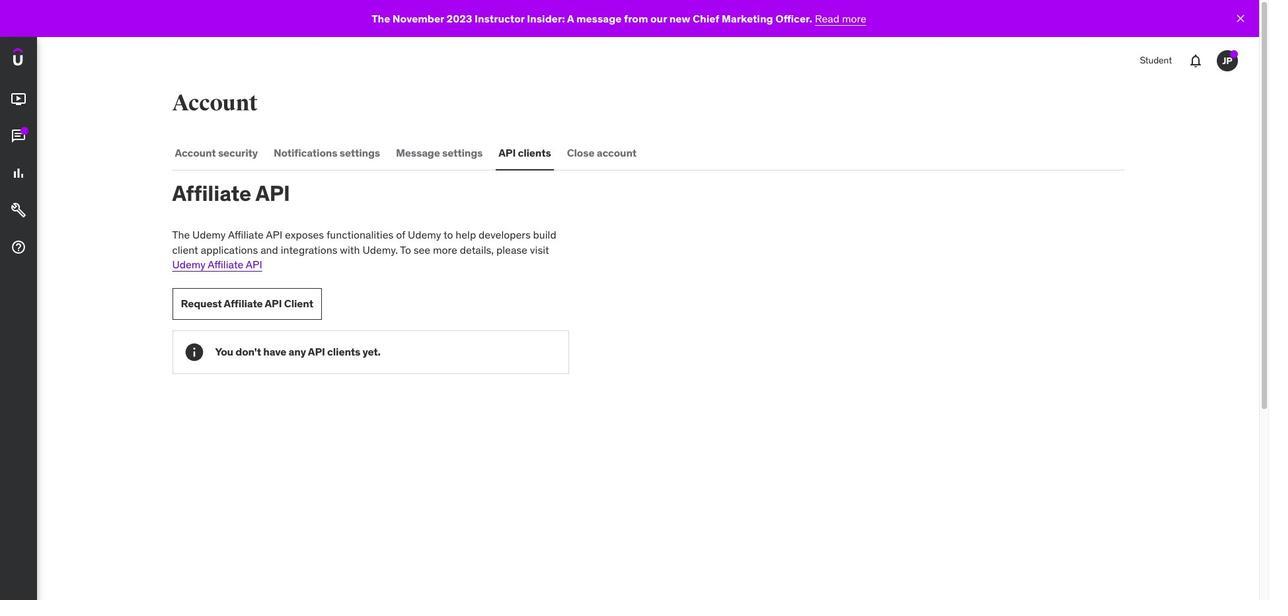 Task type: describe. For each thing, give the bounding box(es) containing it.
new
[[669, 12, 691, 25]]

udemy up the see
[[408, 228, 441, 242]]

the november 2023 instructor insider: a message from our new chief marketing officer. read more
[[372, 12, 867, 25]]

to
[[444, 228, 453, 242]]

message settings
[[396, 146, 483, 160]]

2 medium image from the top
[[11, 128, 26, 144]]

message
[[396, 146, 440, 160]]

clients inside button
[[518, 146, 551, 160]]

udemy down client
[[172, 258, 206, 271]]

close account
[[567, 146, 637, 160]]

and
[[261, 243, 278, 256]]

marketing
[[722, 12, 773, 25]]

our
[[651, 12, 667, 25]]

have
[[263, 345, 286, 358]]

api clients button
[[496, 138, 554, 169]]

student link
[[1132, 45, 1180, 77]]

don't
[[236, 345, 261, 358]]

message
[[576, 12, 622, 25]]

udemy affiliate api link
[[172, 258, 262, 271]]

message settings button
[[393, 138, 485, 169]]

udemy image
[[13, 48, 73, 70]]

help
[[456, 228, 476, 242]]

account
[[597, 146, 637, 160]]

notifications image
[[1188, 53, 1204, 69]]

more inside the udemy affiliate api exposes functionalities of udemy to help developers build client applications and integrations with udemy.  to see more details, please visit udemy affiliate api
[[433, 243, 457, 256]]

please
[[496, 243, 528, 256]]

affiliate down applications
[[208, 258, 244, 271]]

the udemy affiliate api exposes functionalities of udemy to help developers build client applications and integrations with udemy.  to see more details, please visit udemy affiliate api
[[172, 228, 556, 271]]

0 vertical spatial more
[[842, 12, 867, 25]]

account for account
[[172, 89, 258, 117]]

client
[[284, 297, 313, 310]]

api inside button
[[499, 146, 516, 160]]

instructor
[[475, 12, 525, 25]]

settings for message settings
[[442, 146, 483, 160]]

udemy.
[[363, 243, 398, 256]]

affiliate api
[[172, 180, 290, 207]]

from
[[624, 12, 648, 25]]

you have alerts image
[[1230, 50, 1238, 58]]

affiliate up applications
[[228, 228, 264, 242]]

account for account security
[[175, 146, 216, 160]]

of
[[396, 228, 405, 242]]

notifications settings
[[274, 146, 380, 160]]

applications
[[201, 243, 258, 256]]

november
[[393, 12, 444, 25]]

client
[[172, 243, 198, 256]]

read
[[815, 12, 840, 25]]



Task type: locate. For each thing, give the bounding box(es) containing it.
notifications
[[274, 146, 337, 160]]

close image
[[1234, 12, 1248, 25]]

udemy
[[192, 228, 226, 242], [408, 228, 441, 242], [172, 258, 206, 271]]

1 horizontal spatial settings
[[442, 146, 483, 160]]

settings right the message
[[442, 146, 483, 160]]

you
[[215, 345, 233, 358]]

account security button
[[172, 138, 260, 169]]

exposes
[[285, 228, 324, 242]]

the for the udemy affiliate api exposes functionalities of udemy to help developers build client applications and integrations with udemy.  to see more details, please visit udemy affiliate api
[[172, 228, 190, 242]]

1 vertical spatial clients
[[327, 345, 360, 358]]

visit
[[530, 243, 549, 256]]

jp
[[1223, 55, 1233, 67]]

close
[[567, 146, 595, 160]]

2 medium image from the top
[[11, 239, 26, 255]]

1 vertical spatial medium image
[[11, 128, 26, 144]]

integrations
[[281, 243, 337, 256]]

1 horizontal spatial clients
[[518, 146, 551, 160]]

more
[[842, 12, 867, 25], [433, 243, 457, 256]]

the
[[372, 12, 390, 25], [172, 228, 190, 242]]

insider:
[[527, 12, 565, 25]]

3 medium image from the top
[[11, 202, 26, 218]]

udemy up applications
[[192, 228, 226, 242]]

a
[[567, 12, 574, 25]]

medium image
[[11, 165, 26, 181], [11, 239, 26, 255]]

clients left close
[[518, 146, 551, 160]]

the inside the udemy affiliate api exposes functionalities of udemy to help developers build client applications and integrations with udemy.  to see more details, please visit udemy affiliate api
[[172, 228, 190, 242]]

1 settings from the left
[[340, 146, 380, 160]]

1 horizontal spatial the
[[372, 12, 390, 25]]

request
[[181, 297, 222, 310]]

settings right notifications
[[340, 146, 380, 160]]

1 vertical spatial more
[[433, 243, 457, 256]]

student
[[1140, 54, 1172, 66]]

security
[[218, 146, 258, 160]]

2 settings from the left
[[442, 146, 483, 160]]

1 vertical spatial account
[[175, 146, 216, 160]]

account inside account security button
[[175, 146, 216, 160]]

the for the november 2023 instructor insider: a message from our new chief marketing officer. read more
[[372, 12, 390, 25]]

request affiliate api client button
[[172, 288, 322, 320]]

clients left yet. on the left bottom
[[327, 345, 360, 358]]

2023
[[447, 12, 472, 25]]

affiliate right request on the left of the page
[[224, 297, 263, 310]]

account left the security
[[175, 146, 216, 160]]

account security
[[175, 146, 258, 160]]

to
[[400, 243, 411, 256]]

see
[[414, 243, 430, 256]]

api inside button
[[265, 297, 282, 310]]

notifications settings button
[[271, 138, 383, 169]]

1 vertical spatial the
[[172, 228, 190, 242]]

developers
[[479, 228, 531, 242]]

settings for notifications settings
[[340, 146, 380, 160]]

0 vertical spatial medium image
[[11, 165, 26, 181]]

with
[[340, 243, 360, 256]]

jp link
[[1212, 45, 1244, 77]]

affiliate down account security button
[[172, 180, 251, 207]]

0 vertical spatial clients
[[518, 146, 551, 160]]

0 vertical spatial medium image
[[11, 91, 26, 107]]

affiliate inside button
[[224, 297, 263, 310]]

officer.
[[776, 12, 813, 25]]

build
[[533, 228, 556, 242]]

account up account security
[[172, 89, 258, 117]]

settings
[[340, 146, 380, 160], [442, 146, 483, 160]]

the left november
[[372, 12, 390, 25]]

clients
[[518, 146, 551, 160], [327, 345, 360, 358]]

request affiliate api client
[[181, 297, 313, 310]]

affiliate
[[172, 180, 251, 207], [228, 228, 264, 242], [208, 258, 244, 271], [224, 297, 263, 310]]

close account button
[[564, 138, 639, 169]]

1 horizontal spatial more
[[842, 12, 867, 25]]

medium image
[[11, 91, 26, 107], [11, 128, 26, 144], [11, 202, 26, 218]]

0 vertical spatial account
[[172, 89, 258, 117]]

more right read
[[842, 12, 867, 25]]

0 horizontal spatial clients
[[327, 345, 360, 358]]

0 horizontal spatial settings
[[340, 146, 380, 160]]

you don't have any api clients yet.
[[215, 345, 381, 358]]

api clients
[[499, 146, 551, 160]]

chief
[[693, 12, 719, 25]]

0 vertical spatial the
[[372, 12, 390, 25]]

0 horizontal spatial more
[[433, 243, 457, 256]]

the up client
[[172, 228, 190, 242]]

0 horizontal spatial the
[[172, 228, 190, 242]]

1 medium image from the top
[[11, 165, 26, 181]]

1 medium image from the top
[[11, 91, 26, 107]]

any
[[289, 345, 306, 358]]

1 vertical spatial medium image
[[11, 239, 26, 255]]

more down to
[[433, 243, 457, 256]]

yet.
[[363, 345, 381, 358]]

2 vertical spatial medium image
[[11, 202, 26, 218]]

details,
[[460, 243, 494, 256]]

api
[[499, 146, 516, 160], [255, 180, 290, 207], [266, 228, 282, 242], [246, 258, 262, 271], [265, 297, 282, 310], [308, 345, 325, 358]]

account
[[172, 89, 258, 117], [175, 146, 216, 160]]

functionalities
[[327, 228, 394, 242]]



Task type: vqa. For each thing, say whether or not it's contained in the screenshot.
"ANY"
yes



